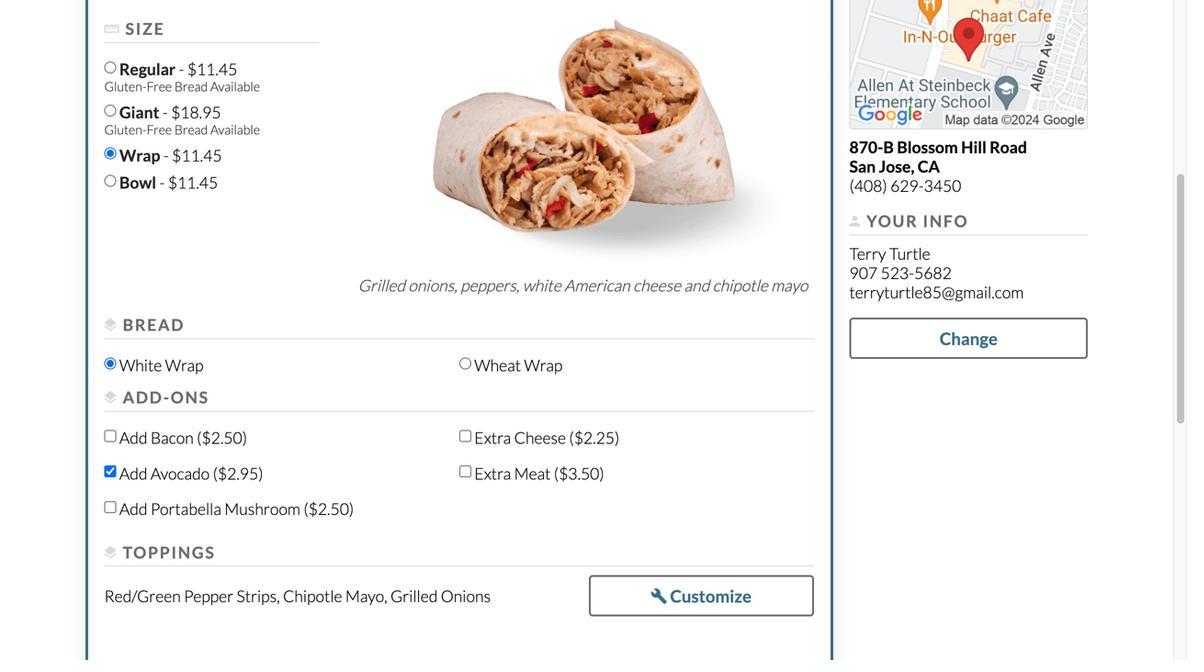 Task type: locate. For each thing, give the bounding box(es) containing it.
extra
[[475, 428, 511, 448], [475, 464, 511, 483]]

2 free from the top
[[147, 122, 172, 137]]

road
[[990, 137, 1027, 157]]

1 extra from the top
[[475, 428, 511, 448]]

- right regular
[[179, 59, 184, 79]]

add bacon ($2.50)
[[119, 428, 247, 448]]

customize button
[[589, 576, 814, 617]]

white wrap
[[119, 356, 204, 375]]

$11.45 up $18.95 on the top
[[187, 59, 237, 79]]

1 vertical spatial extra
[[475, 464, 511, 483]]

0 vertical spatial gluten-
[[104, 79, 147, 94]]

bread up $18.95 on the top
[[174, 79, 208, 94]]

white
[[119, 356, 162, 375]]

0 horizontal spatial ($2.50)
[[197, 428, 247, 448]]

2 vertical spatial $11.45
[[168, 173, 218, 192]]

- inside the giant - $18.95 gluten-free bread available
[[163, 102, 168, 122]]

free inside the regular - $11.45 gluten-free bread available
[[147, 79, 172, 94]]

None radio
[[104, 105, 116, 117], [104, 148, 116, 160], [104, 358, 116, 370], [459, 358, 471, 370], [104, 105, 116, 117], [104, 148, 116, 160], [104, 358, 116, 370], [459, 358, 471, 370]]

$11.45
[[187, 59, 237, 79], [172, 145, 222, 165], [168, 173, 218, 192]]

add left avocado
[[119, 464, 147, 483]]

extra for extra cheese ($2.25)
[[475, 428, 511, 448]]

bread inside the regular - $11.45 gluten-free bread available
[[174, 79, 208, 94]]

1 vertical spatial add
[[119, 464, 147, 483]]

change link
[[850, 318, 1088, 359]]

wrap for wheat wrap
[[524, 356, 563, 375]]

- inside the regular - $11.45 gluten-free bread available
[[179, 59, 184, 79]]

($2.50) up ($2.95)
[[197, 428, 247, 448]]

$11.45 for wrap - $11.45
[[172, 145, 222, 165]]

available inside the regular - $11.45 gluten-free bread available
[[210, 79, 260, 94]]

0 vertical spatial free
[[147, 79, 172, 94]]

giant - $18.95 gluten-free bread available
[[104, 102, 260, 137]]

0 vertical spatial available
[[210, 79, 260, 94]]

2 vertical spatial add
[[119, 499, 147, 519]]

grilled right mayo,
[[391, 587, 438, 606]]

2 available from the top
[[210, 122, 260, 137]]

2 gluten- from the top
[[104, 122, 147, 137]]

$11.45 for bowl - $11.45
[[168, 173, 218, 192]]

terry
[[850, 244, 886, 263]]

1 available from the top
[[210, 79, 260, 94]]

portabella
[[151, 499, 221, 519]]

gluten- inside the giant - $18.95 gluten-free bread available
[[104, 122, 147, 137]]

0 vertical spatial $11.45
[[187, 59, 237, 79]]

0 vertical spatial extra
[[475, 428, 511, 448]]

- for giant
[[163, 102, 168, 122]]

0 vertical spatial grilled
[[358, 276, 405, 295]]

free up giant
[[147, 79, 172, 94]]

1 vertical spatial available
[[210, 122, 260, 137]]

2 add from the top
[[119, 464, 147, 483]]

mayo
[[771, 276, 808, 295]]

available inside the giant - $18.95 gluten-free bread available
[[210, 122, 260, 137]]

wrap
[[119, 145, 160, 165], [165, 356, 204, 375], [524, 356, 563, 375]]

1 add from the top
[[119, 428, 147, 448]]

bread up wrap - $11.45
[[174, 122, 208, 137]]

red/green pepper strips, chipotle mayo, grilled onions
[[104, 587, 491, 606]]

0 vertical spatial add
[[119, 428, 147, 448]]

($2.50)
[[197, 428, 247, 448], [304, 499, 354, 519]]

free inside the giant - $18.95 gluten-free bread available
[[147, 122, 172, 137]]

gluten- up wrap - $11.45
[[104, 122, 147, 137]]

1 free from the top
[[147, 79, 172, 94]]

bread
[[174, 79, 208, 94], [174, 122, 208, 137], [123, 315, 185, 335]]

and
[[684, 276, 710, 295]]

ca
[[918, 157, 940, 176]]

add portabella mushroom ($2.50)
[[119, 499, 354, 519]]

available
[[210, 79, 260, 94], [210, 122, 260, 137]]

1 vertical spatial bread
[[174, 122, 208, 137]]

1 horizontal spatial wrap
[[165, 356, 204, 375]]

extra left meat
[[475, 464, 511, 483]]

None radio
[[104, 62, 116, 74], [104, 175, 116, 187], [104, 62, 116, 74], [104, 175, 116, 187]]

add left portabella
[[119, 499, 147, 519]]

add for add avocado ($2.95)
[[119, 464, 147, 483]]

add left bacon
[[119, 428, 147, 448]]

gluten- inside the regular - $11.45 gluten-free bread available
[[104, 79, 147, 94]]

629-
[[891, 176, 924, 195]]

gluten-
[[104, 79, 147, 94], [104, 122, 147, 137]]

$11.45 inside the regular - $11.45 gluten-free bread available
[[187, 59, 237, 79]]

(408)
[[850, 176, 888, 195]]

white
[[523, 276, 561, 295]]

free up wrap - $11.45
[[147, 122, 172, 137]]

wrap up ons
[[165, 356, 204, 375]]

2 extra from the top
[[475, 464, 511, 483]]

($2.95)
[[213, 464, 263, 483]]

gluten- up giant
[[104, 79, 147, 94]]

907
[[850, 263, 878, 282]]

free
[[147, 79, 172, 94], [147, 122, 172, 137]]

870-b blossom hill road san jose, ca (408) 629-3450
[[850, 137, 1027, 195]]

toppings
[[123, 543, 216, 562]]

extra left cheese
[[475, 428, 511, 448]]

- up "bowl - $11.45" on the left of the page
[[163, 145, 169, 165]]

None checkbox
[[104, 431, 116, 443], [459, 466, 471, 478], [104, 431, 116, 443], [459, 466, 471, 478]]

0 vertical spatial bread
[[174, 79, 208, 94]]

-
[[179, 59, 184, 79], [163, 102, 168, 122], [163, 145, 169, 165], [159, 173, 165, 192]]

2 horizontal spatial wrap
[[524, 356, 563, 375]]

bread for $18.95
[[174, 122, 208, 137]]

add-
[[123, 388, 171, 407]]

1 vertical spatial free
[[147, 122, 172, 137]]

- right giant
[[163, 102, 168, 122]]

1 gluten- from the top
[[104, 79, 147, 94]]

available up wrap - $11.45
[[210, 122, 260, 137]]

grilled left onions,
[[358, 276, 405, 295]]

wrap right the 'wheat'
[[524, 356, 563, 375]]

regular
[[119, 59, 176, 79]]

extra cheese ($2.25)
[[475, 428, 620, 448]]

bowl - $11.45
[[119, 173, 218, 192]]

add
[[119, 428, 147, 448], [119, 464, 147, 483], [119, 499, 147, 519]]

san
[[850, 157, 876, 176]]

wheat
[[475, 356, 521, 375]]

b
[[884, 137, 894, 157]]

0 horizontal spatial wrap
[[119, 145, 160, 165]]

available up $18.95 on the top
[[210, 79, 260, 94]]

1 vertical spatial $11.45
[[172, 145, 222, 165]]

peppers,
[[461, 276, 520, 295]]

1 vertical spatial grilled
[[391, 587, 438, 606]]

1 vertical spatial ($2.50)
[[304, 499, 354, 519]]

bread inside the giant - $18.95 gluten-free bread available
[[174, 122, 208, 137]]

grilled
[[358, 276, 405, 295], [391, 587, 438, 606]]

bread up white wrap
[[123, 315, 185, 335]]

3 add from the top
[[119, 499, 147, 519]]

wrap up bowl
[[119, 145, 160, 165]]

None checkbox
[[459, 431, 471, 443], [104, 466, 116, 478], [104, 502, 116, 514], [459, 431, 471, 443], [104, 466, 116, 478], [104, 502, 116, 514]]

523-
[[881, 263, 914, 282]]

- right bowl
[[159, 173, 165, 192]]

1 vertical spatial gluten-
[[104, 122, 147, 137]]

blossom
[[897, 137, 958, 157]]

($2.50) right mushroom
[[304, 499, 354, 519]]

extra for extra meat ($3.50)
[[475, 464, 511, 483]]

$11.45 down the giant - $18.95 gluten-free bread available
[[172, 145, 222, 165]]

$11.45 down wrap - $11.45
[[168, 173, 218, 192]]



Task type: describe. For each thing, give the bounding box(es) containing it.
meat
[[514, 464, 551, 483]]

5682
[[914, 263, 952, 282]]

1 horizontal spatial ($2.50)
[[304, 499, 354, 519]]

add for add bacon ($2.50)
[[119, 428, 147, 448]]

free for regular
[[147, 79, 172, 94]]

onions
[[441, 587, 491, 606]]

add for add portabella mushroom ($2.50)
[[119, 499, 147, 519]]

jose,
[[879, 157, 915, 176]]

#42 chipotle chicken cheese steak image
[[336, 0, 831, 277]]

pepper
[[184, 587, 234, 606]]

hill
[[962, 137, 987, 157]]

2 vertical spatial bread
[[123, 315, 185, 335]]

your info
[[862, 212, 969, 231]]

wrap - $11.45
[[119, 145, 222, 165]]

terryturtle85@gmail.com
[[850, 282, 1024, 302]]

- for bowl
[[159, 173, 165, 192]]

terry turtle 907 523-5682 terryturtle85@gmail.com
[[850, 244, 1024, 302]]

available for $18.95
[[210, 122, 260, 137]]

red/green
[[104, 587, 181, 606]]

add-ons
[[123, 388, 209, 407]]

regular - $11.45 gluten-free bread available
[[104, 59, 260, 94]]

your
[[867, 212, 919, 231]]

- for wrap
[[163, 145, 169, 165]]

bowl
[[119, 173, 156, 192]]

free for giant
[[147, 122, 172, 137]]

available for $11.45
[[210, 79, 260, 94]]

cheese
[[633, 276, 681, 295]]

- for regular
[[179, 59, 184, 79]]

size
[[121, 19, 165, 38]]

grilled onions, peppers, white american cheese and chipotle mayo
[[358, 276, 808, 295]]

gluten- for regular
[[104, 79, 147, 94]]

strips,
[[237, 587, 280, 606]]

wrap for white wrap
[[165, 356, 204, 375]]

american
[[564, 276, 630, 295]]

($2.25)
[[569, 428, 620, 448]]

chipotle
[[283, 587, 342, 606]]

ons
[[171, 388, 209, 407]]

bacon
[[151, 428, 194, 448]]

gluten- for giant
[[104, 122, 147, 137]]

customize
[[667, 586, 752, 607]]

add avocado ($2.95)
[[119, 464, 263, 483]]

mushroom
[[225, 499, 300, 519]]

map of selected location image
[[850, 0, 1088, 129]]

bread for $11.45
[[174, 79, 208, 94]]

870-
[[850, 137, 884, 157]]

$18.95
[[171, 102, 221, 122]]

cheese
[[514, 428, 566, 448]]

wheat wrap
[[475, 356, 563, 375]]

extra meat ($3.50)
[[475, 464, 604, 483]]

($3.50)
[[554, 464, 604, 483]]

$11.45 for regular - $11.45 gluten-free bread available
[[187, 59, 237, 79]]

3450
[[924, 176, 962, 195]]

mayo,
[[345, 587, 388, 606]]

change
[[940, 328, 998, 349]]

info
[[923, 212, 969, 231]]

turtle
[[890, 244, 931, 263]]

avocado
[[151, 464, 210, 483]]

onions,
[[408, 276, 457, 295]]

chipotle
[[713, 276, 768, 295]]

giant
[[119, 102, 159, 122]]

0 vertical spatial ($2.50)
[[197, 428, 247, 448]]



Task type: vqa. For each thing, say whether or not it's contained in the screenshot.
Cal.
no



